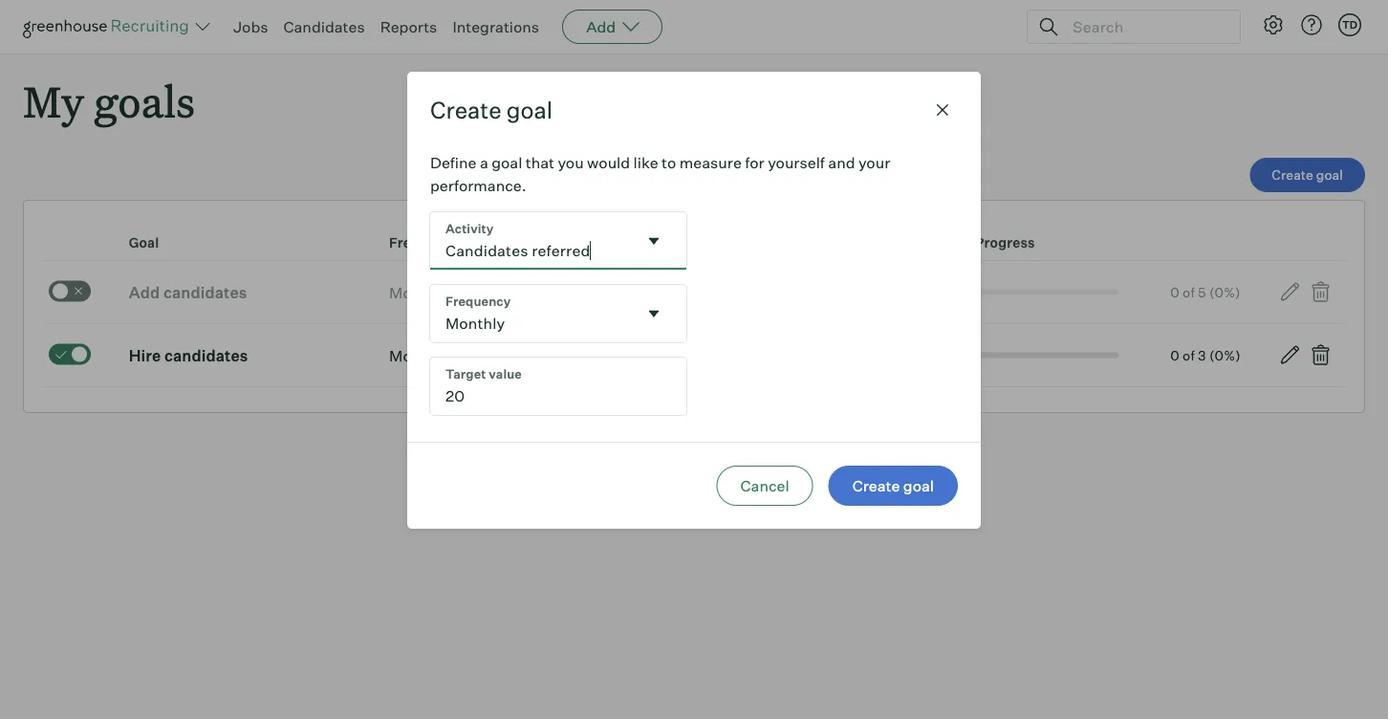 Task type: locate. For each thing, give the bounding box(es) containing it.
none field down toggle flyout field
[[430, 285, 687, 343]]

-
[[719, 283, 726, 302], [719, 346, 726, 365]]

1 vertical spatial (0%)
[[1210, 347, 1241, 364]]

candidates
[[163, 283, 247, 302], [164, 346, 248, 365]]

1 horizontal spatial create goal button
[[1250, 158, 1365, 192]]

monthly
[[389, 283, 449, 302], [389, 346, 449, 365]]

edit goal icon image
[[1279, 280, 1302, 303], [1279, 343, 1302, 366]]

0 vertical spatial progress bar
[[975, 289, 1119, 295]]

0 vertical spatial of
[[1183, 284, 1195, 300]]

1 vertical spatial 30,
[[808, 346, 833, 365]]

2 monthly from the top
[[389, 346, 449, 365]]

0 vertical spatial 0
[[1171, 284, 1180, 300]]

1 vertical spatial -
[[719, 346, 726, 365]]

2 edit goal icon image from the top
[[1279, 343, 1302, 366]]

add button
[[562, 10, 663, 44]]

define
[[430, 153, 477, 172]]

none field toggle flyout
[[430, 212, 687, 270]]

reports link
[[380, 17, 437, 36]]

0 vertical spatial edit goal icon image
[[1279, 280, 1302, 303]]

0
[[1171, 284, 1180, 300], [1171, 347, 1180, 364]]

None number field
[[430, 358, 687, 415]]

(0%) for add candidates
[[1210, 284, 1241, 300]]

1 vertical spatial add
[[129, 283, 160, 302]]

2 none field from the top
[[430, 285, 687, 343]]

edit goal icon image right "0 of 5 (0%)" in the right top of the page
[[1279, 280, 1302, 303]]

5
[[1198, 284, 1207, 300]]

time period
[[585, 234, 665, 251]]

add for add candidates
[[129, 283, 160, 302]]

1 vertical spatial november 1, 2023 - november 30, 2023
[[585, 346, 874, 365]]

0 vertical spatial -
[[719, 283, 726, 302]]

- for add candidates
[[719, 283, 726, 302]]

td
[[1342, 18, 1358, 31]]

1 vertical spatial remove goal icon image
[[1309, 343, 1332, 366]]

of
[[1183, 284, 1195, 300], [1183, 347, 1195, 364]]

2 (0%) from the top
[[1210, 347, 1241, 364]]

0 vertical spatial 30,
[[808, 283, 833, 302]]

close modal icon image
[[931, 99, 954, 122]]

candidates up hire candidates
[[163, 283, 247, 302]]

1 vertical spatial candidates
[[164, 346, 248, 365]]

2 horizontal spatial create goal
[[1272, 167, 1343, 183]]

1 monthly from the top
[[389, 283, 449, 302]]

Search text field
[[1068, 13, 1223, 41]]

(0%) right 5
[[1210, 284, 1241, 300]]

1 vertical spatial create
[[1272, 167, 1314, 183]]

1 vertical spatial none field
[[430, 285, 687, 343]]

my goals
[[23, 73, 195, 129]]

frequency
[[389, 234, 460, 251]]

1 vertical spatial of
[[1183, 347, 1195, 364]]

november 1, 2023 - november 30, 2023 down toggle flyout image
[[585, 346, 874, 365]]

period
[[622, 234, 665, 251]]

1 horizontal spatial add
[[586, 17, 616, 36]]

0 vertical spatial november 1, 2023 - november 30, 2023
[[585, 283, 874, 302]]

2 november 1, 2023 - november 30, 2023 from the top
[[585, 346, 874, 365]]

1 progress bar from the top
[[975, 289, 1119, 295]]

edit goal icon image for add candidates
[[1279, 280, 1302, 303]]

2 progress bar from the top
[[975, 353, 1119, 358]]

november 1, 2023 - november 30, 2023 for hire candidates
[[585, 346, 874, 365]]

1 vertical spatial 0
[[1171, 347, 1180, 364]]

goal
[[507, 96, 553, 124], [492, 153, 522, 172], [1317, 167, 1343, 183], [903, 476, 934, 496]]

0 vertical spatial (0%)
[[1210, 284, 1241, 300]]

jobs link
[[233, 17, 268, 36]]

1 november 1, 2023 - november 30, 2023 from the top
[[585, 283, 874, 302]]

november
[[585, 283, 660, 302], [729, 283, 805, 302], [585, 346, 660, 365], [729, 346, 805, 365]]

2 0 from the top
[[1171, 347, 1180, 364]]

goals
[[94, 73, 195, 129]]

0 vertical spatial create goal button
[[1250, 158, 1365, 192]]

you
[[558, 153, 584, 172]]

1 (0%) from the top
[[1210, 284, 1241, 300]]

2 vertical spatial create goal
[[853, 476, 934, 496]]

none field up toggle flyout field
[[430, 212, 687, 270]]

(0%) right 3
[[1210, 347, 1241, 364]]

1 vertical spatial create goal
[[1272, 167, 1343, 183]]

0 left 5
[[1171, 284, 1180, 300]]

1 horizontal spatial create goal
[[853, 476, 934, 496]]

1 30, from the top
[[808, 283, 833, 302]]

create goal button
[[1250, 158, 1365, 192], [829, 466, 958, 506]]

your
[[859, 153, 891, 172]]

None text field
[[430, 212, 637, 270], [430, 285, 637, 343], [430, 212, 637, 270], [430, 285, 637, 343]]

1 1, from the top
[[664, 283, 674, 302]]

0 for hire candidates
[[1171, 347, 1180, 364]]

november 1, 2023 - november 30, 2023 up toggle flyout image
[[585, 283, 874, 302]]

2 30, from the top
[[808, 346, 833, 365]]

0 vertical spatial add
[[586, 17, 616, 36]]

remove goal icon image
[[1309, 280, 1332, 303], [1309, 343, 1332, 366]]

30, for hire candidates
[[808, 346, 833, 365]]

candidates right hire
[[164, 346, 248, 365]]

0 left 3
[[1171, 347, 1180, 364]]

0 horizontal spatial create
[[430, 96, 502, 124]]

integrations link
[[453, 17, 539, 36]]

hire
[[129, 346, 161, 365]]

0 horizontal spatial add
[[129, 283, 160, 302]]

goal
[[129, 234, 159, 251]]

1, for add candidates
[[664, 283, 674, 302]]

None checkbox
[[49, 281, 91, 302], [49, 344, 91, 365], [49, 281, 91, 302], [49, 344, 91, 365]]

edit goal icon image right 0 of 3 (0%)
[[1279, 343, 1302, 366]]

greenhouse recruiting image
[[23, 15, 195, 38]]

None field
[[430, 212, 687, 270], [430, 285, 687, 343]]

(0%) for hire candidates
[[1210, 347, 1241, 364]]

add
[[586, 17, 616, 36], [129, 283, 160, 302]]

0 horizontal spatial create goal button
[[829, 466, 958, 506]]

td button
[[1335, 10, 1365, 40]]

1 remove goal icon image from the top
[[1309, 280, 1332, 303]]

1 vertical spatial edit goal icon image
[[1279, 343, 1302, 366]]

1 vertical spatial 1,
[[664, 346, 674, 365]]

2023
[[678, 283, 715, 302], [836, 283, 874, 302], [678, 346, 715, 365], [836, 346, 874, 365]]

performance.
[[430, 176, 527, 195]]

my
[[23, 73, 84, 129]]

0 of 3 (0%)
[[1171, 347, 1241, 364]]

of left 5
[[1183, 284, 1195, 300]]

0 vertical spatial monthly
[[389, 283, 449, 302]]

monthly for add candidates
[[389, 283, 449, 302]]

candidates
[[284, 17, 365, 36]]

progress bar
[[975, 289, 1119, 295], [975, 353, 1119, 358]]

1 - from the top
[[719, 283, 726, 302]]

a
[[480, 153, 488, 172]]

progress bar for hire candidates
[[975, 353, 1119, 358]]

3
[[1198, 347, 1207, 364]]

1,
[[664, 283, 674, 302], [664, 346, 674, 365]]

of left 3
[[1183, 347, 1195, 364]]

november 1, 2023 - november 30, 2023 for add candidates
[[585, 283, 874, 302]]

0 vertical spatial remove goal icon image
[[1309, 280, 1332, 303]]

configure image
[[1262, 13, 1285, 36]]

1 vertical spatial progress bar
[[975, 353, 1119, 358]]

add inside popup button
[[586, 17, 616, 36]]

add for add
[[586, 17, 616, 36]]

1 0 from the top
[[1171, 284, 1180, 300]]

create goal
[[430, 96, 553, 124], [1272, 167, 1343, 183], [853, 476, 934, 496]]

toggle flyout image
[[644, 232, 664, 251]]

(0%)
[[1210, 284, 1241, 300], [1210, 347, 1241, 364]]

1 horizontal spatial create
[[853, 476, 900, 496]]

like
[[634, 153, 658, 172]]

of for hire candidates
[[1183, 347, 1195, 364]]

1 vertical spatial create goal button
[[829, 466, 958, 506]]

2 of from the top
[[1183, 347, 1195, 364]]

30,
[[808, 283, 833, 302], [808, 346, 833, 365]]

0 vertical spatial none field
[[430, 212, 687, 270]]

0 vertical spatial candidates
[[163, 283, 247, 302]]

create
[[430, 96, 502, 124], [1272, 167, 1314, 183], [853, 476, 900, 496]]

1 edit goal icon image from the top
[[1279, 280, 1302, 303]]

0 for add candidates
[[1171, 284, 1180, 300]]

1 vertical spatial monthly
[[389, 346, 449, 365]]

1 of from the top
[[1183, 284, 1195, 300]]

would
[[587, 153, 630, 172]]

0 vertical spatial 1,
[[664, 283, 674, 302]]

2 - from the top
[[719, 346, 726, 365]]

2 remove goal icon image from the top
[[1309, 343, 1332, 366]]

0 vertical spatial create goal
[[430, 96, 553, 124]]

1 none field from the top
[[430, 212, 687, 270]]

to
[[662, 153, 676, 172]]

2 1, from the top
[[664, 346, 674, 365]]

30, for add candidates
[[808, 283, 833, 302]]

november 1, 2023 - november 30, 2023
[[585, 283, 874, 302], [585, 346, 874, 365]]



Task type: describe. For each thing, give the bounding box(es) containing it.
- for hire candidates
[[719, 346, 726, 365]]

1, for hire candidates
[[664, 346, 674, 365]]

that
[[526, 153, 555, 172]]

for
[[745, 153, 765, 172]]

reports
[[380, 17, 437, 36]]

yourself
[[768, 153, 825, 172]]

goal inside 'define a goal that you would like to measure for yourself and your performance.'
[[492, 153, 522, 172]]

jobs
[[233, 17, 268, 36]]

progress
[[975, 234, 1035, 251]]

edit goal icon image for hire candidates
[[1279, 343, 1302, 366]]

0 of 5 (0%)
[[1171, 284, 1241, 300]]

of for add candidates
[[1183, 284, 1195, 300]]

cancel button
[[717, 466, 813, 506]]

remove goal icon image for add candidates
[[1309, 280, 1332, 303]]

candidates for add candidates
[[163, 283, 247, 302]]

hire candidates
[[129, 346, 248, 365]]

integrations
[[453, 17, 539, 36]]

0 horizontal spatial create goal
[[430, 96, 553, 124]]

td button
[[1339, 13, 1362, 36]]

2 horizontal spatial create
[[1272, 167, 1314, 183]]

and
[[828, 153, 855, 172]]

measure
[[680, 153, 742, 172]]

monthly for hire candidates
[[389, 346, 449, 365]]

add candidates
[[129, 283, 247, 302]]

time
[[585, 234, 619, 251]]

remove goal icon image for hire candidates
[[1309, 343, 1332, 366]]

cancel
[[741, 476, 790, 496]]

candidates for hire candidates
[[164, 346, 248, 365]]

0 vertical spatial create
[[430, 96, 502, 124]]

toggle flyout image
[[644, 304, 664, 323]]

progress bar for add candidates
[[975, 289, 1119, 295]]

define a goal that you would like to measure for yourself and your performance.
[[430, 153, 891, 195]]

2 vertical spatial create
[[853, 476, 900, 496]]

candidates link
[[284, 17, 365, 36]]



Task type: vqa. For each thing, say whether or not it's contained in the screenshot.
November 1, 2023 - November 30, 2023 corresponding to Add candidates
yes



